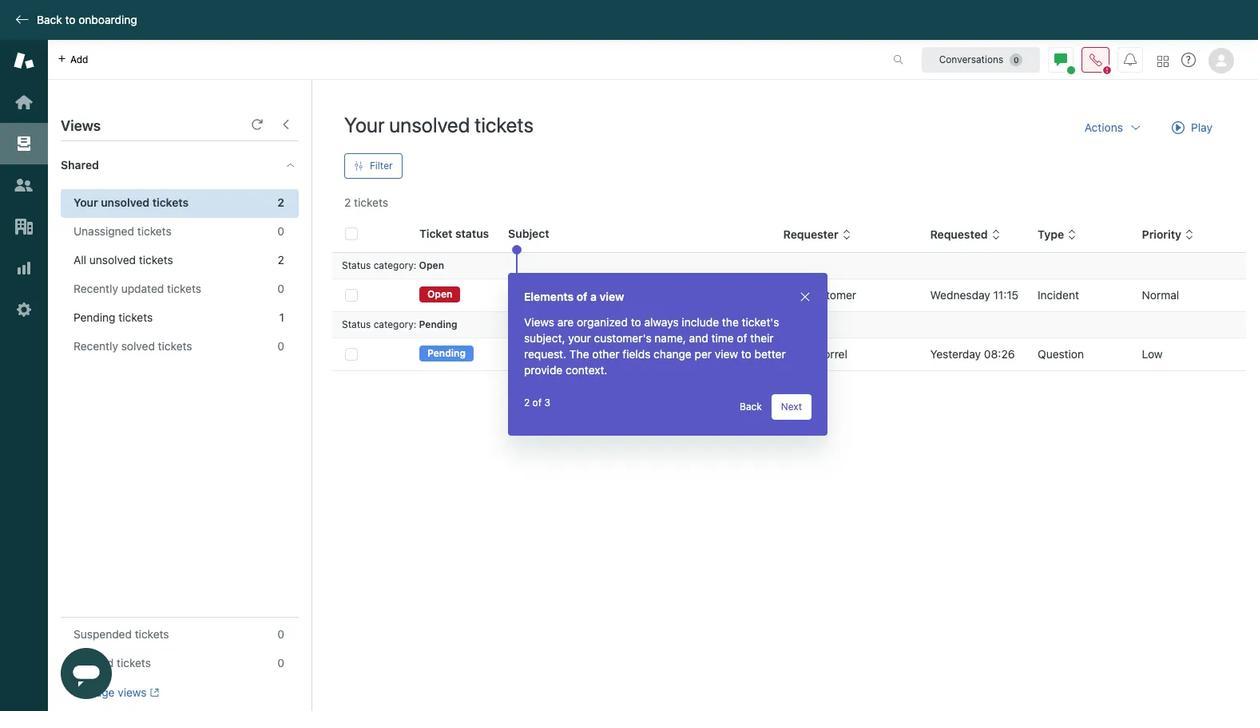 Task type: locate. For each thing, give the bounding box(es) containing it.
back left onboarding at the top of the page
[[37, 13, 62, 26]]

category: down status category: open
[[374, 319, 416, 331]]

view inside views are organized to always include the ticket's subject, your customer's name, and time of their request. the other fields change per view to better provide context.
[[715, 348, 738, 361]]

1 vertical spatial of
[[737, 332, 747, 345]]

play
[[1191, 121, 1213, 134]]

0 vertical spatial recently
[[74, 282, 118, 296]]

2 category: from the top
[[374, 319, 416, 331]]

1 vertical spatial the
[[570, 348, 589, 361]]

views inside views are organized to always include the ticket's subject, your customer's name, and time of their request. the other fields change per view to better provide context.
[[524, 316, 555, 329]]

requested
[[930, 228, 988, 241]]

1 horizontal spatial view
[[715, 348, 738, 361]]

2 for all unsolved tickets
[[278, 253, 284, 267]]

2 inside 2 of 3 back
[[524, 397, 530, 409]]

subject
[[508, 227, 549, 240]]

1 horizontal spatial your
[[344, 113, 385, 137]]

1 horizontal spatial back
[[740, 401, 762, 413]]

of
[[577, 290, 588, 304], [737, 332, 747, 345], [533, 397, 542, 409]]

0 horizontal spatial the
[[570, 348, 589, 361]]

to down their on the top right of page
[[741, 348, 752, 361]]

get started image
[[14, 92, 34, 113]]

1 vertical spatial row
[[332, 338, 1246, 371]]

0 vertical spatial of
[[577, 290, 588, 304]]

0 vertical spatial row
[[332, 279, 1246, 312]]

0 vertical spatial status
[[342, 260, 371, 272]]

to left onboarding at the top of the page
[[65, 13, 76, 26]]

1 0 from the top
[[278, 225, 284, 238]]

3
[[544, 397, 550, 409]]

0 vertical spatial 2
[[278, 196, 284, 209]]

2 row from the top
[[332, 338, 1246, 371]]

requester
[[784, 228, 839, 241]]

row containing support outreach
[[332, 338, 1246, 371]]

to up customer's
[[631, 316, 641, 329]]

2 left 3
[[524, 397, 530, 409]]

2 horizontal spatial to
[[741, 348, 752, 361]]

deleted
[[74, 657, 114, 670]]

close image
[[799, 291, 812, 304]]

unsolved
[[389, 113, 470, 137], [101, 196, 150, 209], [89, 253, 136, 267]]

pending down status category: open
[[419, 319, 457, 331]]

of for back
[[533, 397, 542, 409]]

main element
[[0, 40, 48, 712]]

1 vertical spatial category:
[[374, 319, 416, 331]]

0 horizontal spatial your unsolved tickets
[[74, 196, 189, 209]]

row
[[332, 279, 1246, 312], [332, 338, 1246, 371]]

0 horizontal spatial of
[[533, 397, 542, 409]]

1 vertical spatial recently
[[74, 340, 118, 353]]

their
[[750, 332, 774, 345]]

unsolved up filter
[[389, 113, 470, 137]]

of left a
[[577, 290, 588, 304]]

category: up status category: pending
[[374, 260, 416, 272]]

1 vertical spatial the
[[722, 316, 739, 329]]

2 horizontal spatial of
[[737, 332, 747, 345]]

11:15
[[994, 288, 1019, 302]]

the inside views are organized to always include the ticket's subject, your customer's name, and time of their request. the other fields change per view to better provide context.
[[722, 316, 739, 329]]

organized
[[577, 316, 628, 329]]

the up 'time'
[[722, 316, 739, 329]]

0 horizontal spatial back
[[37, 13, 62, 26]]

all
[[74, 253, 86, 267]]

your
[[568, 332, 591, 345]]

back
[[37, 13, 62, 26], [740, 401, 762, 413]]

pending inside row
[[427, 348, 466, 360]]

unsolved up unassigned tickets
[[101, 196, 150, 209]]

your up filter button
[[344, 113, 385, 137]]

tisha morrel
[[784, 348, 848, 361]]

1 horizontal spatial views
[[524, 316, 555, 329]]

recently down pending tickets
[[74, 340, 118, 353]]

view
[[600, 290, 624, 304], [715, 348, 738, 361]]

1 vertical spatial open
[[427, 289, 453, 301]]

1 vertical spatial view
[[715, 348, 738, 361]]

pending up recently solved tickets
[[74, 311, 116, 324]]

support outreach link
[[508, 347, 601, 363]]

0 horizontal spatial view
[[600, 290, 624, 304]]

your unsolved tickets up unassigned tickets
[[74, 196, 189, 209]]

of inside views are organized to always include the ticket's subject, your customer's name, and time of their request. the other fields change per view to better provide context.
[[737, 332, 747, 345]]

back left next in the right of the page
[[740, 401, 762, 413]]

1 vertical spatial views
[[524, 316, 555, 329]]

0 for recently updated tickets
[[278, 282, 284, 296]]

of right 'time'
[[737, 332, 747, 345]]

category: for pending
[[374, 319, 416, 331]]

1 recently from the top
[[74, 282, 118, 296]]

sample ticket: meet the ticket link
[[508, 288, 662, 304]]

manage
[[74, 686, 115, 700]]

view down 'time'
[[715, 348, 738, 361]]

2 vertical spatial 2
[[524, 397, 530, 409]]

recently
[[74, 282, 118, 296], [74, 340, 118, 353]]

all unsolved tickets
[[74, 253, 173, 267]]

2 vertical spatial unsolved
[[89, 253, 136, 267]]

the
[[614, 288, 630, 302], [722, 316, 739, 329]]

the inside row
[[614, 288, 630, 302]]

1 vertical spatial back
[[740, 401, 762, 413]]

2 0 from the top
[[278, 282, 284, 296]]

1 horizontal spatial your unsolved tickets
[[344, 113, 534, 137]]

outreach
[[553, 348, 601, 361]]

shared
[[61, 158, 99, 172]]

open
[[419, 260, 444, 272], [427, 289, 453, 301]]

your
[[344, 113, 385, 137], [74, 196, 98, 209]]

to
[[65, 13, 76, 26], [631, 316, 641, 329], [741, 348, 752, 361]]

status down status category: open
[[342, 319, 371, 331]]

type
[[1038, 228, 1064, 241]]

0 vertical spatial to
[[65, 13, 76, 26]]

reporting image
[[14, 258, 34, 279]]

0 horizontal spatial your
[[74, 196, 98, 209]]

views up shared
[[61, 117, 101, 134]]

1 row from the top
[[332, 279, 1246, 312]]

the left customer on the top of the page
[[784, 288, 803, 302]]

1 horizontal spatial the
[[722, 316, 739, 329]]

the inside views are organized to always include the ticket's subject, your customer's name, and time of their request. the other fields change per view to better provide context.
[[570, 348, 589, 361]]

wednesday
[[930, 288, 991, 302]]

unsolved down unassigned
[[89, 253, 136, 267]]

2 status from the top
[[342, 319, 371, 331]]

0 vertical spatial open
[[419, 260, 444, 272]]

open inside row
[[427, 289, 453, 301]]

your unsolved tickets up filter
[[344, 113, 534, 137]]

2 for your unsolved tickets
[[278, 196, 284, 209]]

status category: open
[[342, 260, 444, 272]]

of for view
[[577, 290, 588, 304]]

5 0 from the top
[[278, 657, 284, 670]]

your unsolved tickets
[[344, 113, 534, 137], [74, 196, 189, 209]]

pending down status category: pending
[[427, 348, 466, 360]]

zendesk support image
[[14, 50, 34, 71]]

suspended
[[74, 628, 132, 642]]

0 vertical spatial the
[[784, 288, 803, 302]]

admin image
[[14, 300, 34, 320]]

1 vertical spatial status
[[342, 319, 371, 331]]

2 vertical spatial of
[[533, 397, 542, 409]]

views image
[[14, 133, 34, 154]]

views
[[118, 686, 147, 700]]

0 vertical spatial your unsolved tickets
[[344, 113, 534, 137]]

2 up 1
[[278, 253, 284, 267]]

1 horizontal spatial to
[[631, 316, 641, 329]]

0 horizontal spatial the
[[614, 288, 630, 302]]

back button
[[730, 395, 772, 420]]

updated
[[121, 282, 164, 296]]

of inside 2 of 3 back
[[533, 397, 542, 409]]

1 status from the top
[[342, 260, 371, 272]]

get help image
[[1182, 53, 1196, 67]]

recently down the all
[[74, 282, 118, 296]]

2
[[278, 196, 284, 209], [278, 253, 284, 267], [524, 397, 530, 409]]

pending for pending
[[427, 348, 466, 360]]

your up unassigned
[[74, 196, 98, 209]]

0 vertical spatial back
[[37, 13, 62, 26]]

status
[[342, 260, 371, 272], [342, 319, 371, 331]]

views up subject,
[[524, 316, 555, 329]]

1 horizontal spatial of
[[577, 290, 588, 304]]

solved
[[121, 340, 155, 353]]

of left 3
[[533, 397, 542, 409]]

category:
[[374, 260, 416, 272], [374, 319, 416, 331]]

1 category: from the top
[[374, 260, 416, 272]]

time
[[712, 332, 734, 345]]

0 horizontal spatial views
[[61, 117, 101, 134]]

2 down collapse views pane icon
[[278, 196, 284, 209]]

2 recently from the top
[[74, 340, 118, 353]]

tickets
[[475, 113, 534, 137], [152, 196, 189, 209], [137, 225, 171, 238], [139, 253, 173, 267], [167, 282, 201, 296], [119, 311, 153, 324], [158, 340, 192, 353], [135, 628, 169, 642], [117, 657, 151, 670]]

0 vertical spatial category:
[[374, 260, 416, 272]]

conversations
[[939, 53, 1004, 65]]

ticket
[[633, 288, 662, 302]]

context.
[[566, 364, 608, 377]]

shared heading
[[48, 141, 312, 189]]

view right a
[[600, 290, 624, 304]]

views are organized to always include the ticket's subject, your customer's name, and time of their request. the other fields change per view to better provide context.
[[524, 316, 786, 377]]

the down your
[[570, 348, 589, 361]]

4 0 from the top
[[278, 628, 284, 642]]

0 vertical spatial the
[[614, 288, 630, 302]]

the right meet
[[614, 288, 630, 302]]

1 vertical spatial your
[[74, 196, 98, 209]]

pending
[[74, 311, 116, 324], [419, 319, 457, 331], [427, 348, 466, 360]]

ticket's
[[742, 316, 779, 329]]

1 vertical spatial 2
[[278, 253, 284, 267]]

category: for open
[[374, 260, 416, 272]]

0 vertical spatial views
[[61, 117, 101, 134]]

views for views are organized to always include the ticket's subject, your customer's name, and time of their request. the other fields change per view to better provide context.
[[524, 316, 555, 329]]

0
[[278, 225, 284, 238], [278, 282, 284, 296], [278, 340, 284, 353], [278, 628, 284, 642], [278, 657, 284, 670]]

status up status category: pending
[[342, 260, 371, 272]]

3 0 from the top
[[278, 340, 284, 353]]

1 horizontal spatial the
[[784, 288, 803, 302]]

the
[[784, 288, 803, 302], [570, 348, 589, 361]]

0 vertical spatial your
[[344, 113, 385, 137]]

next
[[781, 401, 802, 413]]

pending for pending tickets
[[74, 311, 116, 324]]

type button
[[1038, 228, 1077, 242]]



Task type: vqa. For each thing, say whether or not it's contained in the screenshot.
in
no



Task type: describe. For each thing, give the bounding box(es) containing it.
always
[[644, 316, 679, 329]]

status category: pending
[[342, 319, 457, 331]]

a
[[591, 290, 597, 304]]

suspended tickets
[[74, 628, 169, 642]]

the customer
[[784, 288, 857, 302]]

1 vertical spatial your unsolved tickets
[[74, 196, 189, 209]]

support outreach
[[508, 348, 601, 361]]

0 for unassigned tickets
[[278, 225, 284, 238]]

elements of a view dialog
[[508, 273, 828, 436]]

row containing sample ticket: meet the ticket
[[332, 279, 1246, 312]]

are
[[558, 316, 574, 329]]

recently for recently updated tickets
[[74, 282, 118, 296]]

elements
[[524, 290, 574, 304]]

request.
[[524, 348, 567, 361]]

pending tickets
[[74, 311, 153, 324]]

yesterday
[[930, 348, 981, 361]]

low
[[1142, 348, 1163, 361]]

requester button
[[784, 228, 851, 242]]

0 horizontal spatial to
[[65, 13, 76, 26]]

1 vertical spatial to
[[631, 316, 641, 329]]

status for status category: pending
[[342, 319, 371, 331]]

shared button
[[48, 141, 269, 189]]

back inside 2 of 3 back
[[740, 401, 762, 413]]

morrel
[[814, 348, 848, 361]]

priority
[[1142, 228, 1182, 241]]

provide
[[524, 364, 563, 377]]

0 for deleted tickets
[[278, 657, 284, 670]]

2 vertical spatial to
[[741, 348, 752, 361]]

views for views
[[61, 117, 101, 134]]

collapse views pane image
[[280, 118, 292, 131]]

ticket:
[[550, 288, 582, 302]]

0 vertical spatial unsolved
[[389, 113, 470, 137]]

zendesk products image
[[1158, 56, 1169, 67]]

0 vertical spatial view
[[600, 290, 624, 304]]

include
[[682, 316, 719, 329]]

yesterday 08:26
[[930, 348, 1015, 361]]

wednesday 11:15
[[930, 288, 1019, 302]]

1 vertical spatial unsolved
[[101, 196, 150, 209]]

2 of 3 back
[[524, 397, 762, 413]]

filter
[[370, 160, 393, 172]]

status for status category: open
[[342, 260, 371, 272]]

sample ticket: meet the ticket
[[508, 288, 662, 302]]

manage views
[[74, 686, 147, 700]]

conversations button
[[922, 47, 1040, 72]]

back to onboarding
[[37, 13, 137, 26]]

normal
[[1142, 288, 1180, 302]]

and
[[689, 332, 708, 345]]

subject,
[[524, 332, 565, 345]]

name,
[[655, 332, 686, 345]]

0 for suspended tickets
[[278, 628, 284, 642]]

requested button
[[930, 228, 1001, 242]]

per
[[695, 348, 712, 361]]

(opens in a new tab) image
[[147, 689, 159, 698]]

customers image
[[14, 175, 34, 196]]

recently for recently solved tickets
[[74, 340, 118, 353]]

priority button
[[1142, 228, 1195, 242]]

manage views link
[[74, 686, 159, 701]]

play button
[[1159, 112, 1226, 144]]

other
[[592, 348, 620, 361]]

tisha
[[784, 348, 811, 361]]

onboarding
[[79, 13, 137, 26]]

the inside row
[[784, 288, 803, 302]]

support
[[508, 348, 550, 361]]

recently updated tickets
[[74, 282, 201, 296]]

better
[[755, 348, 786, 361]]

0 for recently solved tickets
[[278, 340, 284, 353]]

refresh views pane image
[[251, 118, 264, 131]]

08:26
[[984, 348, 1015, 361]]

next button
[[772, 395, 812, 420]]

fields
[[623, 348, 651, 361]]

change
[[654, 348, 692, 361]]

back to onboarding link
[[0, 13, 145, 27]]

deleted tickets
[[74, 657, 151, 670]]

incident
[[1038, 288, 1079, 302]]

1
[[279, 311, 284, 324]]

filter button
[[344, 153, 402, 179]]

sample
[[508, 288, 547, 302]]

recently solved tickets
[[74, 340, 192, 353]]

elements of a view
[[524, 290, 624, 304]]

question
[[1038, 348, 1084, 361]]

unassigned tickets
[[74, 225, 171, 238]]

customer
[[806, 288, 857, 302]]

meet
[[585, 288, 611, 302]]

organizations image
[[14, 217, 34, 237]]

customer's
[[594, 332, 652, 345]]

unassigned
[[74, 225, 134, 238]]



